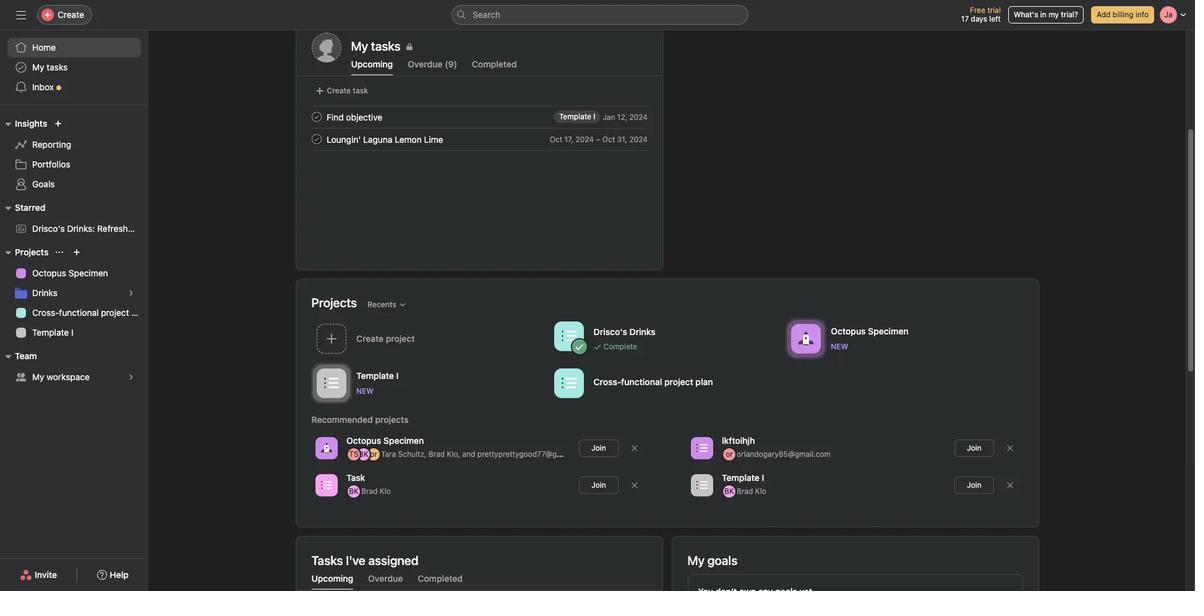 Task type: describe. For each thing, give the bounding box(es) containing it.
completed for overdue (9)
[[472, 59, 517, 69]]

or
[[726, 450, 733, 459]]

inbox
[[32, 82, 54, 92]]

objective
[[346, 112, 382, 122]]

my tasks
[[351, 39, 401, 53]]

drisco's drinks: refreshment recommendation
[[32, 223, 220, 234]]

drisco's drinks
[[594, 327, 656, 337]]

upcoming for overdue (9)
[[351, 59, 393, 69]]

starred button
[[0, 201, 45, 215]]

task link
[[346, 473, 365, 483]]

portfolios link
[[7, 155, 141, 175]]

1 horizontal spatial brad
[[429, 450, 445, 459]]

add billing info button
[[1092, 6, 1155, 24]]

what's
[[1014, 10, 1039, 19]]

add
[[1097, 10, 1111, 19]]

orlandogary85@gmail.com
[[737, 450, 831, 459]]

join button for template i
[[955, 477, 994, 495]]

reporting
[[32, 139, 71, 150]]

what's in my trial?
[[1014, 10, 1079, 19]]

left
[[990, 14, 1001, 24]]

in
[[1041, 10, 1047, 19]]

recents button
[[362, 296, 412, 314]]

completed checkbox for find objective
[[309, 110, 324, 124]]

0 vertical spatial project
[[101, 308, 129, 318]]

dismiss recommendation image for octopus specimen
[[631, 445, 638, 452]]

(9)
[[445, 59, 457, 69]]

octopus inside "projects" element
[[32, 268, 66, 279]]

create task button
[[312, 82, 371, 100]]

my for my tasks
[[32, 62, 44, 72]]

prettyprettygood77@gmail.com
[[477, 450, 588, 459]]

lkftoihjh link
[[722, 436, 755, 446]]

home
[[32, 42, 56, 53]]

my workspace
[[32, 372, 90, 383]]

2024 right "31,"
[[629, 135, 648, 144]]

brad klo for task
[[361, 487, 391, 496]]

new project or portfolio image
[[73, 249, 81, 256]]

create task
[[327, 86, 368, 95]]

team
[[15, 351, 37, 361]]

task
[[346, 473, 365, 483]]

workspace
[[47, 372, 90, 383]]

recommendation
[[151, 223, 220, 234]]

lkftoihjh
[[722, 436, 755, 446]]

add billing info
[[1097, 10, 1149, 19]]

jan 12, 2024 button
[[603, 112, 648, 122]]

specimen inside octopus specimen new
[[868, 326, 909, 336]]

add profile photo image
[[312, 33, 341, 63]]

2 oct from the left
[[602, 135, 615, 144]]

17,
[[564, 135, 574, 144]]

octopus inside octopus specimen new
[[831, 326, 866, 336]]

1 horizontal spatial drinks
[[630, 327, 656, 337]]

brad for task
[[361, 487, 378, 496]]

octopus specimen new
[[831, 326, 909, 351]]

completed button for overdue
[[418, 574, 463, 591]]

i down orlandogary85@gmail.com
[[762, 473, 764, 483]]

1 horizontal spatial octopus
[[346, 436, 381, 446]]

1 horizontal spatial cross-
[[594, 377, 621, 387]]

template i new
[[356, 370, 399, 396]]

1 vertical spatial list image
[[697, 480, 708, 491]]

inbox link
[[7, 77, 141, 97]]

1 vertical spatial plan
[[696, 377, 713, 387]]

upcoming button for overdue
[[312, 574, 354, 591]]

find objective
[[327, 112, 382, 122]]

join for template i
[[967, 481, 982, 490]]

tara schultz, brad klo, and prettyprettygood77@gmail.com
[[381, 450, 588, 459]]

my tasks link
[[7, 58, 141, 77]]

insights
[[15, 118, 47, 129]]

specimen inside octopus specimen "link"
[[69, 268, 108, 279]]

1 vertical spatial cross-functional project plan link
[[549, 365, 787, 404]]

trial?
[[1062, 10, 1079, 19]]

octopus specimen link inside "projects" element
[[7, 264, 141, 283]]

join for task
[[592, 481, 606, 490]]

drisco's for drisco's drinks
[[594, 327, 627, 337]]

cross- inside "projects" element
[[32, 308, 59, 318]]

trial
[[988, 6, 1001, 15]]

invite
[[35, 570, 57, 581]]

jan 12, 2024
[[603, 112, 648, 122]]

drinks link
[[7, 283, 141, 303]]

create button
[[37, 5, 92, 25]]

plan inside "projects" element
[[132, 308, 148, 318]]

new for octopus specimen
[[831, 342, 849, 351]]

1 horizontal spatial projects
[[312, 296, 357, 310]]

klo for template i
[[755, 487, 767, 496]]

drisco's drinks: refreshment recommendation link
[[7, 219, 220, 239]]

tasks
[[312, 554, 343, 568]]

i inside "projects" element
[[71, 327, 73, 338]]

pr
[[370, 450, 377, 459]]

starred
[[15, 202, 45, 213]]

oct 17, 2024 – oct 31, 2024
[[550, 135, 648, 144]]

join button for task
[[579, 477, 619, 495]]

free
[[971, 6, 986, 15]]

goals
[[32, 179, 55, 189]]

klo for task
[[380, 487, 391, 496]]

lime
[[424, 134, 443, 145]]

list image inside cross-functional project plan link
[[562, 376, 576, 391]]

create project link
[[312, 320, 549, 360]]

portfolios
[[32, 159, 70, 170]]

template inside template i new
[[356, 370, 394, 381]]

loungin' laguna lemon lime
[[327, 134, 443, 145]]

lemon
[[395, 134, 422, 145]]

billing
[[1113, 10, 1134, 19]]

create for create
[[58, 9, 84, 20]]

bk for task
[[349, 487, 359, 496]]

completed button for overdue (9)
[[472, 59, 517, 76]]

help button
[[89, 565, 137, 587]]

home link
[[7, 38, 141, 58]]

my
[[1049, 10, 1060, 19]]

ts
[[349, 450, 358, 459]]

projects inside dropdown button
[[15, 247, 49, 257]]

recents
[[368, 300, 397, 309]]

reporting link
[[7, 135, 141, 155]]

tasks
[[47, 62, 68, 72]]

overdue for overdue (9)
[[408, 59, 443, 69]]

task
[[353, 86, 368, 95]]

search list box
[[452, 5, 749, 25]]

completed image for loungin'
[[309, 132, 324, 147]]

projects element
[[0, 241, 149, 345]]

brad klo for template i
[[737, 487, 767, 496]]

new image
[[55, 120, 62, 128]]

teams element
[[0, 345, 149, 390]]

join for octopus specimen
[[592, 444, 606, 453]]

find
[[327, 112, 344, 122]]

functional inside "projects" element
[[59, 308, 99, 318]]

see details, drinks image
[[128, 290, 135, 297]]

drisco's for drisco's drinks: refreshment recommendation
[[32, 223, 65, 234]]

31,
[[617, 135, 627, 144]]



Task type: vqa. For each thing, say whether or not it's contained in the screenshot.


Task type: locate. For each thing, give the bounding box(es) containing it.
0 vertical spatial drisco's
[[32, 223, 65, 234]]

tara
[[381, 450, 396, 459]]

loungin'
[[327, 134, 361, 145]]

0 vertical spatial octopus specimen link
[[7, 264, 141, 283]]

0 horizontal spatial cross-functional project plan
[[32, 308, 148, 318]]

create for create task
[[327, 86, 351, 95]]

2 vertical spatial template i
[[722, 473, 764, 483]]

completed image
[[309, 110, 324, 124], [309, 132, 324, 147]]

0 vertical spatial new
[[831, 342, 849, 351]]

functional
[[59, 308, 99, 318], [621, 377, 662, 387]]

hide sidebar image
[[16, 10, 26, 20]]

0 vertical spatial completed image
[[309, 110, 324, 124]]

template i link up 17,
[[554, 111, 600, 123]]

specimen
[[69, 268, 108, 279], [868, 326, 909, 336], [383, 436, 424, 446]]

overdue down i've assigned on the bottom
[[368, 574, 403, 584]]

create project
[[356, 333, 415, 344]]

my tasks
[[32, 62, 68, 72]]

1 horizontal spatial oct
[[602, 135, 615, 144]]

i've assigned
[[346, 554, 419, 568]]

my workspace link
[[7, 368, 141, 387]]

brad klo down task
[[361, 487, 391, 496]]

overdue inside button
[[408, 59, 443, 69]]

0 horizontal spatial cross-functional project plan link
[[7, 303, 148, 323]]

1 horizontal spatial cross-functional project plan
[[594, 377, 713, 387]]

1 completed image from the top
[[309, 110, 324, 124]]

cross-functional project plan link down the complete
[[549, 365, 787, 404]]

1 vertical spatial octopus specimen
[[346, 436, 424, 446]]

1 vertical spatial upcoming
[[312, 574, 354, 584]]

completed image left find
[[309, 110, 324, 124]]

completed button
[[472, 59, 517, 76], [418, 574, 463, 591]]

brad klo down orlandogary85@gmail.com
[[737, 487, 767, 496]]

join button for lkftoihjh
[[955, 440, 994, 457]]

new for template i
[[356, 387, 374, 396]]

0 vertical spatial list image
[[562, 329, 576, 344]]

Completed checkbox
[[309, 110, 324, 124], [309, 132, 324, 147]]

octopus specimen inside "link"
[[32, 268, 108, 279]]

klo,
[[447, 450, 460, 459]]

upcoming down my tasks
[[351, 59, 393, 69]]

bk for template i
[[725, 487, 734, 496]]

upcoming for overdue
[[312, 574, 354, 584]]

new
[[831, 342, 849, 351], [356, 387, 374, 396]]

completed right overdue button
[[418, 574, 463, 584]]

template i down or
[[722, 473, 764, 483]]

insights button
[[0, 116, 47, 131]]

cross-functional project plan link up "teams" element
[[7, 303, 148, 323]]

drisco's up show options, current sort, top icon
[[32, 223, 65, 234]]

upcoming button down tasks
[[312, 574, 354, 591]]

my for my workspace
[[32, 372, 44, 383]]

0 horizontal spatial project
[[101, 308, 129, 318]]

klo down orlandogary85@gmail.com
[[755, 487, 767, 496]]

template i
[[559, 112, 595, 121], [32, 327, 73, 338], [722, 473, 764, 483]]

1 oct from the left
[[550, 135, 562, 144]]

1 vertical spatial rocket image
[[321, 443, 332, 454]]

0 horizontal spatial completed button
[[418, 574, 463, 591]]

1 horizontal spatial list image
[[697, 480, 708, 491]]

2024 right 12,
[[629, 112, 648, 122]]

1 horizontal spatial klo
[[755, 487, 767, 496]]

help
[[110, 570, 129, 581]]

my inside 'global' element
[[32, 62, 44, 72]]

complete
[[604, 342, 637, 351]]

template i link
[[554, 111, 600, 123], [7, 323, 141, 343], [722, 473, 764, 483]]

template i inside "projects" element
[[32, 327, 73, 338]]

0 horizontal spatial octopus specimen
[[32, 268, 108, 279]]

project
[[101, 308, 129, 318], [664, 377, 693, 387]]

drisco's inside starred element
[[32, 223, 65, 234]]

starred element
[[0, 197, 220, 241]]

0 horizontal spatial list image
[[562, 329, 576, 344]]

template down create project
[[356, 370, 394, 381]]

join for lkftoihjh
[[967, 444, 982, 453]]

join button
[[579, 440, 619, 457], [955, 440, 994, 457], [579, 477, 619, 495], [955, 477, 994, 495]]

template i up team
[[32, 327, 73, 338]]

template down or
[[722, 473, 760, 483]]

create inside dropdown button
[[58, 9, 84, 20]]

1 horizontal spatial new
[[831, 342, 849, 351]]

octopus specimen up drinks link
[[32, 268, 108, 279]]

i left jan
[[593, 112, 595, 121]]

cross-functional project plan link inside "projects" element
[[7, 303, 148, 323]]

1 horizontal spatial specimen
[[383, 436, 424, 446]]

1 horizontal spatial overdue
[[408, 59, 443, 69]]

1 vertical spatial cross-functional project plan
[[594, 377, 713, 387]]

bk
[[359, 450, 369, 459], [349, 487, 359, 496], [725, 487, 734, 496]]

2024 for 17,
[[576, 135, 594, 144]]

0 vertical spatial completed
[[472, 59, 517, 69]]

1 vertical spatial drinks
[[630, 327, 656, 337]]

cross-functional project plan down the complete
[[594, 377, 713, 387]]

2 horizontal spatial octopus
[[831, 326, 866, 336]]

1 horizontal spatial template i
[[559, 112, 595, 121]]

1 horizontal spatial project
[[664, 377, 693, 387]]

list image
[[562, 329, 576, 344], [697, 480, 708, 491]]

overdue (9) button
[[408, 59, 457, 76]]

1 horizontal spatial plan
[[696, 377, 713, 387]]

1 horizontal spatial octopus specimen
[[346, 436, 424, 446]]

1 horizontal spatial create
[[327, 86, 351, 95]]

drisco's
[[32, 223, 65, 234], [594, 327, 627, 337]]

i up "teams" element
[[71, 327, 73, 338]]

rocket image
[[799, 331, 814, 346], [321, 443, 332, 454]]

1 horizontal spatial completed button
[[472, 59, 517, 76]]

1 horizontal spatial functional
[[621, 377, 662, 387]]

1 vertical spatial completed image
[[309, 132, 324, 147]]

1 vertical spatial upcoming button
[[312, 574, 354, 591]]

tasks i've assigned
[[312, 554, 419, 568]]

completed for overdue
[[418, 574, 463, 584]]

overdue button
[[368, 574, 403, 591]]

1 vertical spatial completed button
[[418, 574, 463, 591]]

brad klo
[[361, 487, 391, 496], [737, 487, 767, 496]]

2024 left –
[[576, 135, 594, 144]]

0 horizontal spatial completed
[[418, 574, 463, 584]]

projects left the "recents"
[[312, 296, 357, 310]]

1 vertical spatial new
[[356, 387, 374, 396]]

0 horizontal spatial plan
[[132, 308, 148, 318]]

functional down the complete
[[621, 377, 662, 387]]

1 horizontal spatial octopus specimen link
[[346, 436, 424, 446]]

drinks
[[32, 288, 57, 298], [630, 327, 656, 337]]

1 vertical spatial project
[[664, 377, 693, 387]]

2 my from the top
[[32, 372, 44, 383]]

1 vertical spatial overdue
[[368, 574, 403, 584]]

drinks:
[[67, 223, 95, 234]]

brad down task
[[361, 487, 378, 496]]

1 my from the top
[[32, 62, 44, 72]]

see details, my workspace image
[[128, 374, 135, 381]]

0 horizontal spatial projects
[[15, 247, 49, 257]]

0 vertical spatial specimen
[[69, 268, 108, 279]]

2 brad klo from the left
[[737, 487, 767, 496]]

octopus specimen link
[[7, 264, 141, 283], [346, 436, 424, 446]]

dismiss recommendation image for lkftoihjh
[[1007, 445, 1014, 452]]

template inside "projects" element
[[32, 327, 69, 338]]

projects left show options, current sort, top icon
[[15, 247, 49, 257]]

my down team
[[32, 372, 44, 383]]

cross-functional project plan down drinks link
[[32, 308, 148, 318]]

0 vertical spatial cross-functional project plan
[[32, 308, 148, 318]]

1 vertical spatial template i
[[32, 327, 73, 338]]

0 vertical spatial overdue
[[408, 59, 443, 69]]

0 horizontal spatial brad klo
[[361, 487, 391, 496]]

jan
[[603, 112, 615, 122]]

list image
[[324, 376, 339, 391], [562, 376, 576, 391], [697, 443, 708, 454], [321, 480, 332, 491]]

2024 for 12,
[[629, 112, 648, 122]]

0 horizontal spatial overdue
[[368, 574, 403, 584]]

insights element
[[0, 113, 149, 197]]

upcoming button down my tasks
[[351, 59, 393, 76]]

17
[[962, 14, 969, 24]]

bk right ts on the bottom of the page
[[359, 450, 369, 459]]

dismiss recommendation image for template i
[[1007, 482, 1014, 490]]

new inside template i new
[[356, 387, 374, 396]]

completed
[[472, 59, 517, 69], [418, 574, 463, 584]]

completed image left loungin' on the top of the page
[[309, 132, 324, 147]]

2 vertical spatial specimen
[[383, 436, 424, 446]]

octopus specimen link down new project or portfolio "icon"
[[7, 264, 141, 283]]

bk down task "link"
[[349, 487, 359, 496]]

0 vertical spatial template i link
[[554, 111, 600, 123]]

0 vertical spatial octopus specimen
[[32, 268, 108, 279]]

0 horizontal spatial drisco's
[[32, 223, 65, 234]]

brad for template i
[[737, 487, 753, 496]]

0 horizontal spatial klo
[[380, 487, 391, 496]]

0 vertical spatial cross-functional project plan link
[[7, 303, 148, 323]]

0 horizontal spatial template i link
[[7, 323, 141, 343]]

projects button
[[0, 245, 49, 260]]

i inside template i new
[[396, 370, 399, 381]]

0 vertical spatial functional
[[59, 308, 99, 318]]

cross- down drinks link
[[32, 308, 59, 318]]

oct right –
[[602, 135, 615, 144]]

brad
[[429, 450, 445, 459], [361, 487, 378, 496], [737, 487, 753, 496]]

–
[[596, 135, 600, 144]]

invite button
[[12, 565, 65, 587]]

free trial 17 days left
[[962, 6, 1001, 24]]

1 vertical spatial specimen
[[868, 326, 909, 336]]

0 horizontal spatial specimen
[[69, 268, 108, 279]]

refreshment
[[97, 223, 148, 234]]

0 horizontal spatial octopus specimen link
[[7, 264, 141, 283]]

0 vertical spatial completed checkbox
[[309, 110, 324, 124]]

2 klo from the left
[[755, 487, 767, 496]]

drinks inside "projects" element
[[32, 288, 57, 298]]

0 vertical spatial create
[[58, 9, 84, 20]]

0 vertical spatial completed button
[[472, 59, 517, 76]]

recommended projects
[[312, 415, 409, 425]]

1 horizontal spatial template i link
[[554, 111, 600, 123]]

0 vertical spatial rocket image
[[799, 331, 814, 346]]

1 completed checkbox from the top
[[309, 110, 324, 124]]

0 vertical spatial cross-
[[32, 308, 59, 318]]

0 horizontal spatial create
[[58, 9, 84, 20]]

brad left klo,
[[429, 450, 445, 459]]

template i link down or
[[722, 473, 764, 483]]

completed checkbox for loungin' laguna lemon lime
[[309, 132, 324, 147]]

0 vertical spatial octopus
[[32, 268, 66, 279]]

and
[[462, 450, 475, 459]]

dismiss recommendation image
[[631, 445, 638, 452], [1007, 445, 1014, 452], [631, 482, 638, 490], [1007, 482, 1014, 490]]

oct left 17,
[[550, 135, 562, 144]]

my left tasks
[[32, 62, 44, 72]]

0 horizontal spatial brad
[[361, 487, 378, 496]]

1 klo from the left
[[380, 487, 391, 496]]

klo
[[380, 487, 391, 496], [755, 487, 767, 496]]

search button
[[452, 5, 749, 25]]

1 brad klo from the left
[[361, 487, 391, 496]]

drisco's up the complete
[[594, 327, 627, 337]]

functional down drinks link
[[59, 308, 99, 318]]

template up team
[[32, 327, 69, 338]]

new inside octopus specimen new
[[831, 342, 849, 351]]

upcoming down tasks
[[312, 574, 354, 584]]

what's in my trial? button
[[1009, 6, 1084, 24]]

completed checkbox left find
[[309, 110, 324, 124]]

2 horizontal spatial brad
[[737, 487, 753, 496]]

completed button down "my tasks" 'link'
[[472, 59, 517, 76]]

template up 17,
[[559, 112, 591, 121]]

template
[[559, 112, 591, 121], [32, 327, 69, 338], [356, 370, 394, 381], [722, 473, 760, 483]]

my
[[32, 62, 44, 72], [32, 372, 44, 383]]

upcoming
[[351, 59, 393, 69], [312, 574, 354, 584]]

0 horizontal spatial template i
[[32, 327, 73, 338]]

1 vertical spatial cross-
[[594, 377, 621, 387]]

dismiss recommendation image for task
[[631, 482, 638, 490]]

bk down or
[[725, 487, 734, 496]]

my tasks link
[[351, 38, 647, 55]]

template i up 17,
[[559, 112, 595, 121]]

create left task
[[327, 86, 351, 95]]

team button
[[0, 349, 37, 364]]

0 vertical spatial projects
[[15, 247, 49, 257]]

days
[[972, 14, 988, 24]]

1 vertical spatial my
[[32, 372, 44, 383]]

octopus specimen up tara
[[346, 436, 424, 446]]

0 horizontal spatial octopus
[[32, 268, 66, 279]]

completed down "my tasks" 'link'
[[472, 59, 517, 69]]

1 vertical spatial drisco's
[[594, 327, 627, 337]]

0 horizontal spatial rocket image
[[321, 443, 332, 454]]

2 completed checkbox from the top
[[309, 132, 324, 147]]

0 horizontal spatial cross-
[[32, 308, 59, 318]]

global element
[[0, 30, 149, 105]]

12,
[[617, 112, 627, 122]]

overdue
[[408, 59, 443, 69], [368, 574, 403, 584]]

0 vertical spatial my
[[32, 62, 44, 72]]

overdue (9)
[[408, 59, 457, 69]]

i down create project
[[396, 370, 399, 381]]

overdue for overdue
[[368, 574, 403, 584]]

upcoming button
[[351, 59, 393, 76], [312, 574, 354, 591]]

upcoming button for overdue (9)
[[351, 59, 393, 76]]

2 vertical spatial octopus
[[346, 436, 381, 446]]

1 vertical spatial octopus specimen link
[[346, 436, 424, 446]]

brad down lkftoihjh
[[737, 487, 753, 496]]

1 vertical spatial template i link
[[7, 323, 141, 343]]

completed image for find
[[309, 110, 324, 124]]

my goals
[[688, 554, 738, 568]]

2 horizontal spatial template i
[[722, 473, 764, 483]]

my inside "teams" element
[[32, 372, 44, 383]]

search
[[473, 9, 501, 20]]

0 vertical spatial upcoming button
[[351, 59, 393, 76]]

overdue left the (9)
[[408, 59, 443, 69]]

2 completed image from the top
[[309, 132, 324, 147]]

template i link up "teams" element
[[7, 323, 141, 343]]

completed button right overdue button
[[418, 574, 463, 591]]

0 vertical spatial template i
[[559, 112, 595, 121]]

create up home link
[[58, 9, 84, 20]]

join button for octopus specimen
[[579, 440, 619, 457]]

info
[[1136, 10, 1149, 19]]

cross- down the complete
[[594, 377, 621, 387]]

show options, current sort, top image
[[56, 249, 63, 256]]

0 horizontal spatial new
[[356, 387, 374, 396]]

2 vertical spatial template i link
[[722, 473, 764, 483]]

drinks down show options, current sort, top icon
[[32, 288, 57, 298]]

join
[[592, 444, 606, 453], [967, 444, 982, 453], [592, 481, 606, 490], [967, 481, 982, 490]]

cross-functional project plan inside "projects" element
[[32, 308, 148, 318]]

0 vertical spatial plan
[[132, 308, 148, 318]]

klo down tara
[[380, 487, 391, 496]]

0 horizontal spatial drinks
[[32, 288, 57, 298]]

1 horizontal spatial brad klo
[[737, 487, 767, 496]]

octopus specimen link up tara
[[346, 436, 424, 446]]

1 horizontal spatial cross-functional project plan link
[[549, 365, 787, 404]]

goals link
[[7, 175, 141, 194]]

completed checkbox left loungin' on the top of the page
[[309, 132, 324, 147]]

schultz,
[[398, 450, 426, 459]]

1 vertical spatial completed
[[418, 574, 463, 584]]

2 horizontal spatial template i link
[[722, 473, 764, 483]]

drinks up the complete
[[630, 327, 656, 337]]

create inside button
[[327, 86, 351, 95]]



